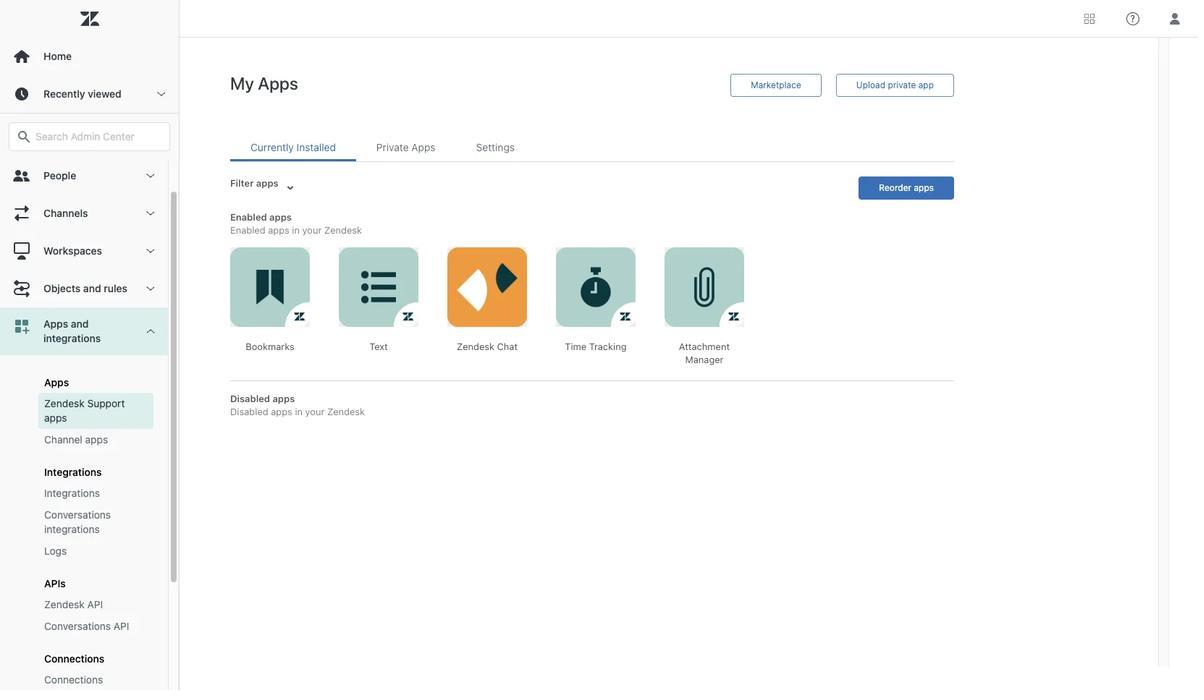 Task type: vqa. For each thing, say whether or not it's contained in the screenshot.
The Consumers (B2C) within Consumers (B2C) Option
no



Task type: describe. For each thing, give the bounding box(es) containing it.
zendesk api
[[44, 599, 103, 611]]

connections link
[[38, 670, 153, 691]]

support
[[87, 397, 125, 410]]

recently viewed button
[[0, 75, 179, 113]]

2 connections from the top
[[44, 674, 103, 686]]

2 connections element from the top
[[44, 673, 103, 688]]

conversations integrations link
[[38, 505, 153, 541]]

apps for apps element
[[44, 376, 69, 389]]

zendesk api link
[[38, 594, 153, 616]]

apis element
[[44, 578, 66, 590]]

recently viewed
[[43, 88, 121, 100]]

1 connections from the top
[[44, 653, 104, 665]]

Search Admin Center field
[[35, 130, 161, 143]]

rules
[[104, 282, 127, 295]]

apps element
[[44, 376, 69, 389]]

objects and rules
[[43, 282, 127, 295]]

conversations api element
[[44, 620, 129, 634]]

apps and integrations group
[[0, 355, 168, 691]]

conversations api link
[[38, 616, 153, 638]]

workspaces
[[43, 245, 102, 257]]

home button
[[0, 38, 179, 75]]

viewed
[[88, 88, 121, 100]]

conversations api
[[44, 620, 129, 633]]

channel apps link
[[38, 429, 153, 451]]

conversations integrations element
[[44, 508, 148, 537]]

zendesk support apps link
[[38, 393, 153, 429]]

apis
[[44, 578, 66, 590]]

1 horizontal spatial apps
[[85, 434, 108, 446]]

user menu image
[[1166, 9, 1184, 28]]

objects
[[43, 282, 81, 295]]

api for zendesk api
[[87, 599, 103, 611]]

help image
[[1126, 12, 1140, 25]]

zendesk support apps element
[[44, 397, 148, 426]]

integrations for second integrations element from the bottom of the apps and integrations group
[[44, 466, 102, 479]]

tree item inside the primary "element"
[[0, 308, 168, 691]]

zendesk products image
[[1085, 13, 1095, 24]]



Task type: locate. For each thing, give the bounding box(es) containing it.
conversations inside 'link'
[[44, 620, 111, 633]]

None search field
[[1, 122, 177, 151]]

2 conversations from the top
[[44, 620, 111, 633]]

0 vertical spatial integrations
[[43, 332, 101, 345]]

conversations integrations
[[44, 509, 111, 536]]

api inside the zendesk api element
[[87, 599, 103, 611]]

zendesk inside zendesk support apps
[[44, 397, 84, 410]]

0 vertical spatial zendesk
[[44, 397, 84, 410]]

and inside 'apps and integrations'
[[71, 318, 89, 330]]

apps inside zendesk support apps
[[44, 412, 67, 424]]

tree item
[[0, 308, 168, 691]]

1 vertical spatial conversations
[[44, 620, 111, 633]]

integrations up logs
[[44, 523, 100, 536]]

logs element
[[44, 544, 67, 559]]

and for apps
[[71, 318, 89, 330]]

apps inside 'apps and integrations'
[[43, 318, 68, 330]]

apps
[[43, 318, 68, 330], [44, 376, 69, 389]]

zendesk for zendesk support apps
[[44, 397, 84, 410]]

integrations element
[[44, 466, 102, 479], [44, 487, 100, 501]]

0 horizontal spatial apps
[[44, 412, 67, 424]]

integrations inside dropdown button
[[43, 332, 101, 345]]

1 integrations element from the top
[[44, 466, 102, 479]]

connections element down conversations api element
[[44, 673, 103, 688]]

0 vertical spatial apps
[[43, 318, 68, 330]]

integrations for 2nd integrations element
[[44, 487, 100, 500]]

integrations inside conversations integrations
[[44, 523, 100, 536]]

and down objects and rules dropdown button on the left top
[[71, 318, 89, 330]]

0 vertical spatial conversations
[[44, 509, 111, 521]]

connections
[[44, 653, 104, 665], [44, 674, 103, 686]]

integrations up conversations integrations
[[44, 487, 100, 500]]

and
[[83, 282, 101, 295], [71, 318, 89, 330]]

channel apps
[[44, 434, 108, 446]]

0 vertical spatial api
[[87, 599, 103, 611]]

0 vertical spatial integrations element
[[44, 466, 102, 479]]

conversations down the zendesk api element
[[44, 620, 111, 633]]

1 vertical spatial integrations
[[44, 523, 100, 536]]

apps up channel at left bottom
[[44, 412, 67, 424]]

api inside conversations api element
[[114, 620, 129, 633]]

none search field inside the primary "element"
[[1, 122, 177, 151]]

conversations for api
[[44, 620, 111, 633]]

tree item containing apps and integrations
[[0, 308, 168, 691]]

connections up connections link
[[44, 653, 104, 665]]

1 conversations from the top
[[44, 509, 111, 521]]

channels button
[[0, 195, 168, 232]]

1 vertical spatial connections
[[44, 674, 103, 686]]

integrations element up conversations integrations
[[44, 487, 100, 501]]

home
[[43, 50, 72, 62]]

1 vertical spatial apps
[[85, 434, 108, 446]]

integrations
[[44, 466, 102, 479], [44, 487, 100, 500]]

integrations up integrations link
[[44, 466, 102, 479]]

connections down conversations api element
[[44, 674, 103, 686]]

1 integrations from the top
[[44, 466, 102, 479]]

zendesk
[[44, 397, 84, 410], [44, 599, 84, 611]]

workspaces button
[[0, 232, 168, 270]]

api down zendesk api link
[[114, 620, 129, 633]]

api
[[87, 599, 103, 611], [114, 620, 129, 633]]

conversations down integrations link
[[44, 509, 111, 521]]

zendesk support apps
[[44, 397, 125, 424]]

apps down the zendesk support apps link at the bottom left of page
[[85, 434, 108, 446]]

1 vertical spatial connections element
[[44, 673, 103, 688]]

1 vertical spatial zendesk
[[44, 599, 84, 611]]

integrations element up integrations link
[[44, 466, 102, 479]]

1 vertical spatial api
[[114, 620, 129, 633]]

2 zendesk from the top
[[44, 599, 84, 611]]

zendesk api element
[[44, 598, 103, 612]]

apps up zendesk support apps
[[44, 376, 69, 389]]

0 vertical spatial and
[[83, 282, 101, 295]]

people button
[[0, 157, 168, 195]]

1 vertical spatial and
[[71, 318, 89, 330]]

conversations
[[44, 509, 111, 521], [44, 620, 111, 633]]

0 vertical spatial integrations
[[44, 466, 102, 479]]

primary element
[[0, 0, 180, 691]]

connections element
[[44, 653, 104, 665], [44, 673, 103, 688]]

api for conversations api
[[114, 620, 129, 633]]

2 integrations from the top
[[44, 487, 100, 500]]

apps down objects at the left of the page
[[43, 318, 68, 330]]

1 vertical spatial integrations element
[[44, 487, 100, 501]]

connections element up connections link
[[44, 653, 104, 665]]

logs link
[[38, 541, 153, 563]]

0 horizontal spatial api
[[87, 599, 103, 611]]

apps
[[44, 412, 67, 424], [85, 434, 108, 446]]

1 horizontal spatial api
[[114, 620, 129, 633]]

channels
[[43, 207, 88, 219]]

apps and integrations
[[43, 318, 101, 345]]

apps for apps and integrations
[[43, 318, 68, 330]]

0 vertical spatial connections element
[[44, 653, 104, 665]]

zendesk for zendesk api
[[44, 599, 84, 611]]

and for objects
[[83, 282, 101, 295]]

tree inside the primary "element"
[[0, 157, 179, 691]]

apps and integrations button
[[0, 308, 168, 355]]

zendesk down apps element
[[44, 397, 84, 410]]

logs
[[44, 545, 67, 557]]

api up conversations api 'link'
[[87, 599, 103, 611]]

tree
[[0, 157, 179, 691]]

channel
[[44, 434, 82, 446]]

zendesk down apis element
[[44, 599, 84, 611]]

objects and rules button
[[0, 270, 168, 308]]

integrations link
[[38, 483, 153, 505]]

people
[[43, 169, 76, 182]]

2 integrations element from the top
[[44, 487, 100, 501]]

0 vertical spatial apps
[[44, 412, 67, 424]]

integrations up apps element
[[43, 332, 101, 345]]

integrations
[[43, 332, 101, 345], [44, 523, 100, 536]]

channel apps element
[[44, 433, 108, 447]]

conversations for integrations
[[44, 509, 111, 521]]

apps inside apps and integrations group
[[44, 376, 69, 389]]

and left rules
[[83, 282, 101, 295]]

1 vertical spatial integrations
[[44, 487, 100, 500]]

tree containing people
[[0, 157, 179, 691]]

recently
[[43, 88, 85, 100]]

1 vertical spatial apps
[[44, 376, 69, 389]]

1 connections element from the top
[[44, 653, 104, 665]]

0 vertical spatial connections
[[44, 653, 104, 665]]

1 zendesk from the top
[[44, 397, 84, 410]]



